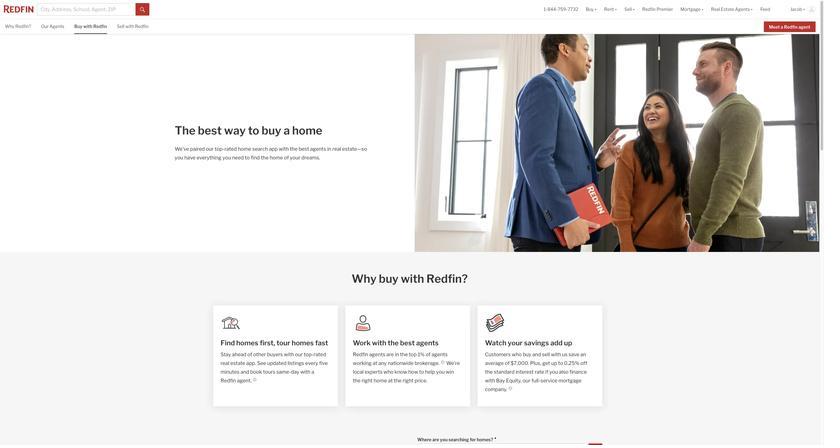 Task type: locate. For each thing, give the bounding box(es) containing it.
rated
[[225, 146, 237, 152], [314, 352, 326, 358]]

5 ▾ from the left
[[752, 7, 754, 12]]

▾ for jacob ▾
[[804, 7, 806, 12]]

buy for buy with redfin
[[74, 24, 82, 29]]

2 horizontal spatial our
[[523, 379, 531, 384]]

know
[[395, 370, 408, 376]]

buy inside the customers who buy and sell with us save an average of $7,000. plus, get up to 0.25% off the standard interest rate if you also finance with bay equity, our full-service mortgage company.
[[523, 352, 532, 358]]

0 vertical spatial top-
[[215, 146, 225, 152]]

1 vertical spatial buy
[[74, 24, 82, 29]]

fast
[[315, 340, 328, 348]]

redfin left "agent"
[[785, 24, 798, 30]]

agents right estate
[[736, 7, 751, 12]]

illustration of the best agents image
[[353, 314, 373, 334]]

4 ▾ from the left
[[702, 7, 704, 12]]

buy inside dropdown button
[[586, 7, 594, 12]]

and up plus,
[[533, 352, 542, 358]]

0 vertical spatial rated
[[225, 146, 237, 152]]

2 horizontal spatial a
[[781, 24, 784, 30]]

redfin down submit search image
[[135, 24, 149, 29]]

0 vertical spatial up
[[565, 340, 573, 348]]

1 horizontal spatial right
[[403, 379, 414, 384]]

sell right rent ▾
[[625, 7, 632, 12]]

1 vertical spatial real
[[221, 361, 230, 367]]

local
[[353, 370, 364, 376]]

finance
[[570, 370, 587, 376]]

best up paired
[[198, 124, 222, 138]]

mortgage ▾
[[681, 7, 704, 12]]

real
[[712, 7, 721, 12]]

1 vertical spatial your
[[508, 340, 523, 348]]

0.25%
[[565, 361, 580, 367]]

an agent with customers inside of a home image
[[415, 34, 820, 252]]

0 horizontal spatial top-
[[215, 146, 225, 152]]

agents
[[310, 146, 326, 152], [417, 340, 439, 348], [370, 352, 386, 358], [432, 352, 448, 358]]

sell for sell with redfin
[[117, 24, 125, 29]]

rated up five
[[314, 352, 326, 358]]

are inside redfin agents are in the top 1% of agents working at any nationwide brokerage.
[[387, 352, 394, 358]]

0 horizontal spatial best
[[198, 124, 222, 138]]

your left 'dreams.'
[[290, 155, 301, 161]]

right down how
[[403, 379, 414, 384]]

submit search image
[[140, 7, 145, 12]]

1 horizontal spatial homes
[[292, 340, 314, 348]]

best inside work with the best agents "link"
[[400, 340, 415, 348]]

0 horizontal spatial who
[[384, 370, 394, 376]]

0 horizontal spatial homes
[[237, 340, 259, 348]]

0 horizontal spatial and
[[241, 370, 249, 376]]

▾ inside buy ▾ dropdown button
[[595, 7, 597, 12]]

7732
[[568, 7, 579, 12]]

0 horizontal spatial sell
[[117, 24, 125, 29]]

redfin up working
[[353, 352, 369, 358]]

0 horizontal spatial at
[[373, 361, 378, 367]]

sell inside sell ▾ dropdown button
[[625, 7, 632, 12]]

agents inside dropdown button
[[736, 7, 751, 12]]

redfin inside stay ahead of other buyers with our top-rated real estate app. see updated listings every five minutes and book tours same-day with a redfin agent.
[[221, 379, 236, 384]]

agents up brokerage.
[[432, 352, 448, 358]]

▾ right 'mortgage'
[[702, 7, 704, 12]]

working
[[353, 361, 372, 367]]

2 ▾ from the left
[[615, 7, 618, 12]]

of
[[284, 155, 289, 161], [248, 352, 252, 358], [426, 352, 431, 358], [505, 361, 510, 367]]

the up redfin agents are in the top 1% of agents working at any nationwide brokerage.
[[388, 340, 399, 348]]

1 vertical spatial at
[[388, 379, 393, 384]]

1 horizontal spatial top-
[[304, 352, 314, 358]]

price.
[[415, 379, 428, 384]]

experts
[[365, 370, 383, 376]]

who up $7,000.
[[512, 352, 522, 358]]

2 horizontal spatial buy
[[523, 352, 532, 358]]

our down interest
[[523, 379, 531, 384]]

redfin down minutes
[[221, 379, 236, 384]]

1 horizontal spatial our
[[295, 352, 303, 358]]

you left 'win'
[[437, 370, 445, 376]]

homes left fast
[[292, 340, 314, 348]]

you right the if
[[550, 370, 558, 376]]

meet
[[770, 24, 781, 30]]

0 vertical spatial disclaimer image
[[441, 361, 445, 365]]

a right meet
[[781, 24, 784, 30]]

up inside the customers who buy and sell with us save an average of $7,000. plus, get up to 0.25% off the standard interest rate if you also finance with bay equity, our full-service mortgage company.
[[552, 361, 558, 367]]

the down local
[[353, 379, 361, 384]]

home down experts
[[374, 379, 387, 384]]

who down 'any'
[[384, 370, 394, 376]]

watch your savings add up link
[[485, 339, 595, 349]]

1 horizontal spatial in
[[395, 352, 399, 358]]

of inside stay ahead of other buyers with our top-rated real estate app. see updated listings every five minutes and book tours same-day with a redfin agent.
[[248, 352, 252, 358]]

for
[[470, 438, 476, 443]]

and up agent.
[[241, 370, 249, 376]]

▾ inside rent ▾ dropdown button
[[615, 7, 618, 12]]

1 horizontal spatial disclaimer image
[[441, 361, 445, 365]]

to up also
[[559, 361, 564, 367]]

are right where
[[433, 438, 440, 443]]

nationwide
[[388, 361, 414, 367]]

1 vertical spatial our
[[295, 352, 303, 358]]

have
[[185, 155, 196, 161]]

an
[[581, 352, 587, 358]]

759-
[[558, 7, 568, 12]]

our up listings
[[295, 352, 303, 358]]

1 vertical spatial why
[[352, 272, 377, 286]]

0 vertical spatial in
[[327, 146, 332, 152]]

up right get
[[552, 361, 558, 367]]

1 vertical spatial are
[[433, 438, 440, 443]]

and
[[533, 352, 542, 358], [241, 370, 249, 376]]

real left estate—so
[[333, 146, 341, 152]]

jacob ▾
[[791, 7, 806, 12]]

▾ left feed
[[752, 7, 754, 12]]

why buy with redfin?
[[352, 272, 468, 286]]

find
[[221, 340, 235, 348]]

0 horizontal spatial buy
[[262, 124, 281, 138]]

sell
[[625, 7, 632, 12], [117, 24, 125, 29]]

at down the "nationwide"
[[388, 379, 393, 384]]

▾ inside sell ▾ dropdown button
[[633, 7, 635, 12]]

you inside search field element
[[440, 438, 448, 443]]

why for why redfin?
[[5, 24, 14, 29]]

how
[[409, 370, 419, 376]]

the inside redfin agents are in the top 1% of agents working at any nationwide brokerage.
[[400, 352, 408, 358]]

top- inside stay ahead of other buyers with our top-rated real estate app. see updated listings every five minutes and book tours same-day with a redfin agent.
[[304, 352, 314, 358]]

are inside search field element
[[433, 438, 440, 443]]

▾ right jacob at top right
[[804, 7, 806, 12]]

and inside the customers who buy and sell with us save an average of $7,000. plus, get up to 0.25% off the standard interest rate if you also finance with bay equity, our full-service mortgage company.
[[533, 352, 542, 358]]

with inside we've paired our top-rated home search app with the best agents in real estate—so you have everything you need to find the home of your dreams.
[[279, 146, 289, 152]]

agents up 'any'
[[370, 352, 386, 358]]

top- up "everything"
[[215, 146, 225, 152]]

1 horizontal spatial redfin?
[[427, 272, 468, 286]]

our inside stay ahead of other buyers with our top-rated real estate app. see updated listings every five minutes and book tours same-day with a redfin agent.
[[295, 352, 303, 358]]

0 vertical spatial and
[[533, 352, 542, 358]]

1 horizontal spatial rated
[[314, 352, 326, 358]]

sell with redfin
[[117, 24, 149, 29]]

to right how
[[420, 370, 424, 376]]

buy for buy ▾
[[586, 7, 594, 12]]

a up we've paired our top-rated home search app with the best agents in real estate—so you have everything you need to find the home of your dreams.
[[284, 124, 290, 138]]

agents
[[736, 7, 751, 12], [50, 24, 64, 29]]

1 horizontal spatial are
[[433, 438, 440, 443]]

where
[[418, 438, 432, 443]]

best
[[198, 124, 222, 138], [299, 146, 309, 152], [400, 340, 415, 348]]

homes?
[[477, 438, 494, 443]]

other
[[254, 352, 266, 358]]

redfin inside redfin agents are in the top 1% of agents working at any nationwide brokerage.
[[353, 352, 369, 358]]

our
[[41, 24, 49, 29]]

redfin agents are in the top 1% of agents working at any nationwide brokerage.
[[353, 352, 448, 367]]

real down stay at the bottom
[[221, 361, 230, 367]]

buy with redfin link
[[74, 19, 107, 33]]

▾ for rent ▾
[[615, 7, 618, 12]]

0 vertical spatial redfin?
[[15, 24, 31, 29]]

1 vertical spatial up
[[552, 361, 558, 367]]

in left estate—so
[[327, 146, 332, 152]]

who
[[512, 352, 522, 358], [384, 370, 394, 376]]

sell right buy with redfin
[[117, 24, 125, 29]]

homes
[[237, 340, 259, 348], [292, 340, 314, 348]]

the inside the customers who buy and sell with us save an average of $7,000. plus, get up to 0.25% off the standard interest rate if you also finance with bay equity, our full-service mortgage company.
[[485, 370, 493, 376]]

1 vertical spatial sell
[[117, 24, 125, 29]]

0 horizontal spatial rated
[[225, 146, 237, 152]]

work with the best agents link
[[353, 339, 463, 349]]

redfin premier
[[643, 7, 674, 12]]

agents right "our"
[[50, 24, 64, 29]]

1 vertical spatial rated
[[314, 352, 326, 358]]

▾ left rent
[[595, 7, 597, 12]]

0 vertical spatial are
[[387, 352, 394, 358]]

▾ inside mortgage ▾ dropdown button
[[702, 7, 704, 12]]

the down average
[[485, 370, 493, 376]]

the left top
[[400, 352, 408, 358]]

find homes first, tour homes fast
[[221, 340, 328, 348]]

agents up 'dreams.'
[[310, 146, 326, 152]]

2 vertical spatial buy
[[523, 352, 532, 358]]

1 horizontal spatial sell
[[625, 7, 632, 12]]

the right app
[[290, 146, 298, 152]]

1 right from the left
[[362, 379, 373, 384]]

▾ for sell ▾
[[633, 7, 635, 12]]

disclaimer image for work with the best agents
[[441, 361, 445, 365]]

0 horizontal spatial up
[[552, 361, 558, 367]]

buy right 7732
[[586, 7, 594, 12]]

1 horizontal spatial best
[[299, 146, 309, 152]]

0 vertical spatial who
[[512, 352, 522, 358]]

at inside redfin agents are in the top 1% of agents working at any nationwide brokerage.
[[373, 361, 378, 367]]

right down experts
[[362, 379, 373, 384]]

home
[[292, 124, 323, 138], [238, 146, 251, 152], [270, 155, 283, 161], [374, 379, 387, 384]]

feed button
[[757, 0, 787, 19]]

1 horizontal spatial buy
[[586, 7, 594, 12]]

1 ▾ from the left
[[595, 7, 597, 12]]

1 horizontal spatial why
[[352, 272, 377, 286]]

1 vertical spatial disclaimer image
[[253, 379, 257, 382]]

of left 'dreams.'
[[284, 155, 289, 161]]

redfin down city, address, school, agent, zip search field
[[93, 24, 107, 29]]

meet a redfin agent
[[770, 24, 811, 30]]

of up the standard
[[505, 361, 510, 367]]

0 vertical spatial buy
[[586, 7, 594, 12]]

0 vertical spatial real
[[333, 146, 341, 152]]

homes up ahead
[[237, 340, 259, 348]]

at left 'any'
[[373, 361, 378, 367]]

0 horizontal spatial right
[[362, 379, 373, 384]]

agents inside work with the best agents "link"
[[417, 340, 439, 348]]

in up the "nationwide"
[[395, 352, 399, 358]]

0 horizontal spatial a
[[284, 124, 290, 138]]

0 vertical spatial why
[[5, 24, 14, 29]]

0 vertical spatial a
[[781, 24, 784, 30]]

1 vertical spatial best
[[299, 146, 309, 152]]

best up 'dreams.'
[[299, 146, 309, 152]]

1 horizontal spatial at
[[388, 379, 393, 384]]

▾ inside real estate agents ▾ link
[[752, 7, 754, 12]]

rent ▾ button
[[601, 0, 621, 19]]

listings
[[288, 361, 304, 367]]

sell ▾ button
[[625, 0, 635, 19]]

are up 'any'
[[387, 352, 394, 358]]

disclaimer image down book
[[253, 379, 257, 382]]

1 horizontal spatial real
[[333, 146, 341, 152]]

app
[[269, 146, 278, 152]]

0 vertical spatial sell
[[625, 7, 632, 12]]

our agents
[[41, 24, 64, 29]]

are
[[387, 352, 394, 358], [433, 438, 440, 443]]

2 vertical spatial a
[[312, 370, 315, 376]]

0 horizontal spatial why
[[5, 24, 14, 29]]

find
[[251, 155, 260, 161]]

sell inside sell with redfin link
[[117, 24, 125, 29]]

tour
[[277, 340, 291, 348]]

estate
[[722, 7, 735, 12]]

buy
[[262, 124, 281, 138], [379, 272, 399, 286], [523, 352, 532, 358]]

our agents link
[[41, 19, 64, 33]]

your inside we've paired our top-rated home search app with the best agents in real estate—so you have everything you need to find the home of your dreams.
[[290, 155, 301, 161]]

3 ▾ from the left
[[633, 7, 635, 12]]

2 horizontal spatial best
[[400, 340, 415, 348]]

1 vertical spatial top-
[[304, 352, 314, 358]]

top- up every
[[304, 352, 314, 358]]

0 horizontal spatial in
[[327, 146, 332, 152]]

1 horizontal spatial a
[[312, 370, 315, 376]]

customers who buy and sell with us save an average of $7,000. plus, get up to 0.25% off the standard interest rate if you also finance with bay equity, our full-service mortgage company.
[[485, 352, 588, 393]]

2 vertical spatial best
[[400, 340, 415, 348]]

of up the app.
[[248, 352, 252, 358]]

your right watch
[[508, 340, 523, 348]]

City, Address, ZIP search field
[[418, 444, 589, 446]]

you left searching at the bottom right of page
[[440, 438, 448, 443]]

disclaimer image for find homes first, tour homes fast
[[253, 379, 257, 382]]

1 vertical spatial buy
[[379, 272, 399, 286]]

a inside stay ahead of other buyers with our top-rated real estate app. see updated listings every five minutes and book tours same-day with a redfin agent.
[[312, 370, 315, 376]]

0 vertical spatial at
[[373, 361, 378, 367]]

0 horizontal spatial your
[[290, 155, 301, 161]]

why redfin?
[[5, 24, 31, 29]]

0 horizontal spatial agents
[[50, 24, 64, 29]]

1 horizontal spatial and
[[533, 352, 542, 358]]

mortgage
[[559, 379, 582, 384]]

0 horizontal spatial real
[[221, 361, 230, 367]]

2 homes from the left
[[292, 340, 314, 348]]

0 vertical spatial your
[[290, 155, 301, 161]]

0 vertical spatial buy
[[262, 124, 281, 138]]

we've
[[175, 146, 189, 152]]

top-
[[215, 146, 225, 152], [304, 352, 314, 358]]

0 horizontal spatial our
[[206, 146, 214, 152]]

agents up 1% at the right bottom of the page
[[417, 340, 439, 348]]

of inside the customers who buy and sell with us save an average of $7,000. plus, get up to 0.25% off the standard interest rate if you also finance with bay equity, our full-service mortgage company.
[[505, 361, 510, 367]]

1 horizontal spatial agents
[[736, 7, 751, 12]]

you
[[175, 155, 183, 161], [223, 155, 231, 161], [437, 370, 445, 376], [550, 370, 558, 376], [440, 438, 448, 443]]

add
[[551, 340, 563, 348]]

1 vertical spatial who
[[384, 370, 394, 376]]

mortgage
[[681, 7, 701, 12]]

up right add
[[565, 340, 573, 348]]

of inside we've paired our top-rated home search app with the best agents in real estate—so you have everything you need to find the home of your dreams.
[[284, 155, 289, 161]]

0 horizontal spatial are
[[387, 352, 394, 358]]

best up top
[[400, 340, 415, 348]]

0 horizontal spatial buy
[[74, 24, 82, 29]]

rated up need on the left of the page
[[225, 146, 237, 152]]

the
[[175, 124, 196, 138]]

our
[[206, 146, 214, 152], [295, 352, 303, 358], [523, 379, 531, 384]]

1 vertical spatial a
[[284, 124, 290, 138]]

▾ right rent ▾
[[633, 7, 635, 12]]

0 vertical spatial agents
[[736, 7, 751, 12]]

1 vertical spatial redfin?
[[427, 272, 468, 286]]

where are you searching for homes?
[[418, 438, 494, 443]]

your
[[290, 155, 301, 161], [508, 340, 523, 348]]

0 horizontal spatial disclaimer image
[[253, 379, 257, 382]]

▾ right rent
[[615, 7, 618, 12]]

1 horizontal spatial who
[[512, 352, 522, 358]]

6 ▾ from the left
[[804, 7, 806, 12]]

to left find
[[245, 155, 250, 161]]

disclaimer image
[[441, 361, 445, 365], [253, 379, 257, 382]]

buy down city, address, school, agent, zip search field
[[74, 24, 82, 29]]

a down every
[[312, 370, 315, 376]]

0 vertical spatial our
[[206, 146, 214, 152]]

right
[[362, 379, 373, 384], [403, 379, 414, 384]]

of right 1% at the right bottom of the page
[[426, 352, 431, 358]]

our up "everything"
[[206, 146, 214, 152]]

City, Address, School, Agent, ZIP search field
[[37, 3, 136, 16]]

▾
[[595, 7, 597, 12], [615, 7, 618, 12], [633, 7, 635, 12], [702, 7, 704, 12], [752, 7, 754, 12], [804, 7, 806, 12]]

1 vertical spatial in
[[395, 352, 399, 358]]

0 vertical spatial best
[[198, 124, 222, 138]]

the inside "link"
[[388, 340, 399, 348]]

1 vertical spatial and
[[241, 370, 249, 376]]

2 vertical spatial our
[[523, 379, 531, 384]]

to
[[248, 124, 259, 138], [245, 155, 250, 161], [559, 361, 564, 367], [420, 370, 424, 376]]

to inside the customers who buy and sell with us save an average of $7,000. plus, get up to 0.25% off the standard interest rate if you also finance with bay equity, our full-service mortgage company.
[[559, 361, 564, 367]]

with inside sell with redfin link
[[125, 24, 134, 29]]

disclaimer image left we're
[[441, 361, 445, 365]]



Task type: describe. For each thing, give the bounding box(es) containing it.
in inside redfin agents are in the top 1% of agents working at any nationwide brokerage.
[[395, 352, 399, 358]]

agent.
[[237, 379, 252, 384]]

2 right from the left
[[403, 379, 414, 384]]

disclaimer image
[[509, 387, 513, 391]]

our inside the customers who buy and sell with us save an average of $7,000. plus, get up to 0.25% off the standard interest rate if you also finance with bay equity, our full-service mortgage company.
[[523, 379, 531, 384]]

and inside stay ahead of other buyers with our top-rated real estate app. see updated listings every five minutes and book tours same-day with a redfin agent.
[[241, 370, 249, 376]]

redfin premier button
[[639, 0, 677, 19]]

paired
[[190, 146, 205, 152]]

top- inside we've paired our top-rated home search app with the best agents in real estate—so you have everything you need to find the home of your dreams.
[[215, 146, 225, 152]]

with inside "buy with redfin" link
[[83, 24, 92, 29]]

company.
[[485, 387, 508, 393]]

▾ for mortgage ▾
[[702, 7, 704, 12]]

customers
[[485, 352, 511, 358]]

redfin left premier
[[643, 7, 656, 12]]

help
[[426, 370, 436, 376]]

watch your savings add up
[[485, 340, 573, 348]]

the right find
[[261, 155, 269, 161]]

our inside we've paired our top-rated home search app with the best agents in real estate—so you have everything you need to find the home of your dreams.
[[206, 146, 214, 152]]

you inside the we're local experts who know how to help you win the right home at the right price.
[[437, 370, 445, 376]]

to inside we've paired our top-rated home search app with the best agents in real estate—so you have everything you need to find the home of your dreams.
[[245, 155, 250, 161]]

savings
[[525, 340, 550, 348]]

any
[[379, 361, 387, 367]]

average
[[485, 361, 504, 367]]

way
[[224, 124, 246, 138]]

see
[[257, 361, 266, 367]]

mortgage ▾ button
[[681, 0, 704, 19]]

who inside the we're local experts who know how to help you win the right home at the right price.
[[384, 370, 394, 376]]

sell with redfin link
[[117, 19, 149, 33]]

first,
[[260, 340, 275, 348]]

buyers
[[267, 352, 283, 358]]

we're
[[447, 361, 460, 367]]

1-
[[544, 7, 548, 12]]

search
[[253, 146, 268, 152]]

rated inside we've paired our top-rated home search app with the best agents in real estate—so you have everything you need to find the home of your dreams.
[[225, 146, 237, 152]]

minutes
[[221, 370, 240, 376]]

best inside we've paired our top-rated home search app with the best agents in real estate—so you have everything you need to find the home of your dreams.
[[299, 146, 309, 152]]

you inside the customers who buy and sell with us save an average of $7,000. plus, get up to 0.25% off the standard interest rate if you also finance with bay equity, our full-service mortgage company.
[[550, 370, 558, 376]]

you left need on the left of the page
[[223, 155, 231, 161]]

tours
[[263, 370, 276, 376]]

▾ for buy ▾
[[595, 7, 597, 12]]

brokerage.
[[415, 361, 440, 367]]

if
[[546, 370, 549, 376]]

agent
[[799, 24, 811, 30]]

everything
[[197, 155, 222, 161]]

sell for sell ▾
[[625, 7, 632, 12]]

sell
[[543, 352, 550, 358]]

bay
[[497, 379, 505, 384]]

$7,000.
[[511, 361, 530, 367]]

1 horizontal spatial buy
[[379, 272, 399, 286]]

off
[[581, 361, 588, 367]]

1 homes from the left
[[237, 340, 259, 348]]

1-844-759-7732 link
[[544, 7, 579, 12]]

who inside the customers who buy and sell with us save an average of $7,000. plus, get up to 0.25% off the standard interest rate if you also finance with bay equity, our full-service mortgage company.
[[512, 352, 522, 358]]

rated inside stay ahead of other buyers with our top-rated real estate app. see updated listings every five minutes and book tours same-day with a redfin agent.
[[314, 352, 326, 358]]

you down we've
[[175, 155, 183, 161]]

the best way to buy a home
[[175, 124, 323, 138]]

of inside redfin agents are in the top 1% of agents working at any nationwide brokerage.
[[426, 352, 431, 358]]

home inside the we're local experts who know how to help you win the right home at the right price.
[[374, 379, 387, 384]]

equity,
[[507, 379, 522, 384]]

illustration of a home image
[[221, 314, 241, 334]]

in inside we've paired our top-rated home search app with the best agents in real estate—so you have everything you need to find the home of your dreams.
[[327, 146, 332, 152]]

1 vertical spatial agents
[[50, 24, 64, 29]]

real estate agents ▾ link
[[712, 0, 754, 19]]

1 horizontal spatial up
[[565, 340, 573, 348]]

844-
[[548, 7, 558, 12]]

1 horizontal spatial your
[[508, 340, 523, 348]]

find homes first, tour homes fast link
[[221, 339, 331, 349]]

us
[[563, 352, 568, 358]]

rent ▾
[[605, 7, 618, 12]]

rate
[[535, 370, 545, 376]]

illustration of a stack of cash image
[[485, 314, 505, 334]]

ahead
[[232, 352, 247, 358]]

real inside stay ahead of other buyers with our top-rated real estate app. see updated listings every five minutes and book tours same-day with a redfin agent.
[[221, 361, 230, 367]]

book
[[250, 370, 262, 376]]

dreams.
[[302, 155, 320, 161]]

1-844-759-7732
[[544, 7, 579, 12]]

jacob
[[791, 7, 803, 12]]

why for why buy with redfin?
[[352, 272, 377, 286]]

interest
[[516, 370, 534, 376]]

app.
[[247, 361, 256, 367]]

why redfin? link
[[5, 19, 31, 33]]

agents inside we've paired our top-rated home search app with the best agents in real estate—so you have everything you need to find the home of your dreams.
[[310, 146, 326, 152]]

to inside the we're local experts who know how to help you win the right home at the right price.
[[420, 370, 424, 376]]

meet a redfin agent button
[[764, 21, 816, 32]]

service
[[541, 379, 558, 384]]

buy ▾ button
[[583, 0, 601, 19]]

need
[[232, 155, 244, 161]]

buy ▾
[[586, 7, 597, 12]]

0 horizontal spatial redfin?
[[15, 24, 31, 29]]

we've paired our top-rated home search app with the best agents in real estate—so you have everything you need to find the home of your dreams.
[[175, 146, 367, 161]]

real estate agents ▾
[[712, 7, 754, 12]]

home up 'dreams.'
[[292, 124, 323, 138]]

get
[[543, 361, 551, 367]]

win
[[446, 370, 454, 376]]

home down app
[[270, 155, 283, 161]]

to right way
[[248, 124, 259, 138]]

day
[[291, 370, 300, 376]]

five
[[320, 361, 328, 367]]

buy with redfin
[[74, 24, 107, 29]]

real inside we've paired our top-rated home search app with the best agents in real estate—so you have everything you need to find the home of your dreams.
[[333, 146, 341, 152]]

watch
[[485, 340, 507, 348]]

plus,
[[531, 361, 542, 367]]

at inside the we're local experts who know how to help you win the right home at the right price.
[[388, 379, 393, 384]]

stay ahead of other buyers with our top-rated real estate app. see updated listings every five minutes and book tours same-day with a redfin agent.
[[221, 352, 328, 384]]

premier
[[657, 7, 674, 12]]

the down "know"
[[394, 379, 402, 384]]

sell ▾ button
[[621, 0, 639, 19]]

a inside button
[[781, 24, 784, 30]]

updated
[[267, 361, 287, 367]]

search field element
[[418, 435, 603, 446]]

mortgage ▾ button
[[677, 0, 708, 19]]

with inside work with the best agents "link"
[[372, 340, 387, 348]]

we're local experts who know how to help you win the right home at the right price.
[[353, 361, 460, 384]]

standard
[[494, 370, 515, 376]]

home up need on the left of the page
[[238, 146, 251, 152]]

feed
[[761, 7, 771, 12]]

stay
[[221, 352, 231, 358]]

work
[[353, 340, 371, 348]]



Task type: vqa. For each thing, say whether or not it's contained in the screenshot.
"Map Data ©2023 Google"
no



